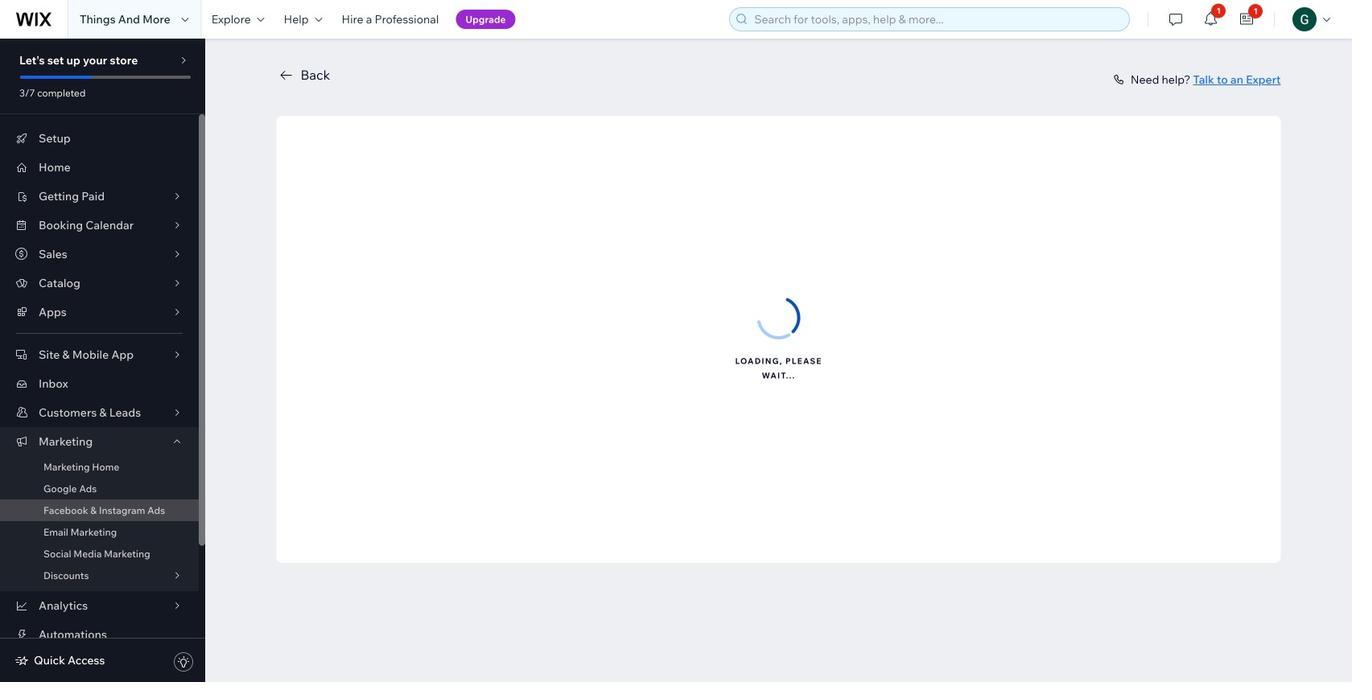 Task type: vqa. For each thing, say whether or not it's contained in the screenshot.
topmost your
no



Task type: locate. For each thing, give the bounding box(es) containing it.
sidebar element
[[0, 39, 205, 683]]

Search for tools, apps, help & more... field
[[750, 8, 1125, 31]]



